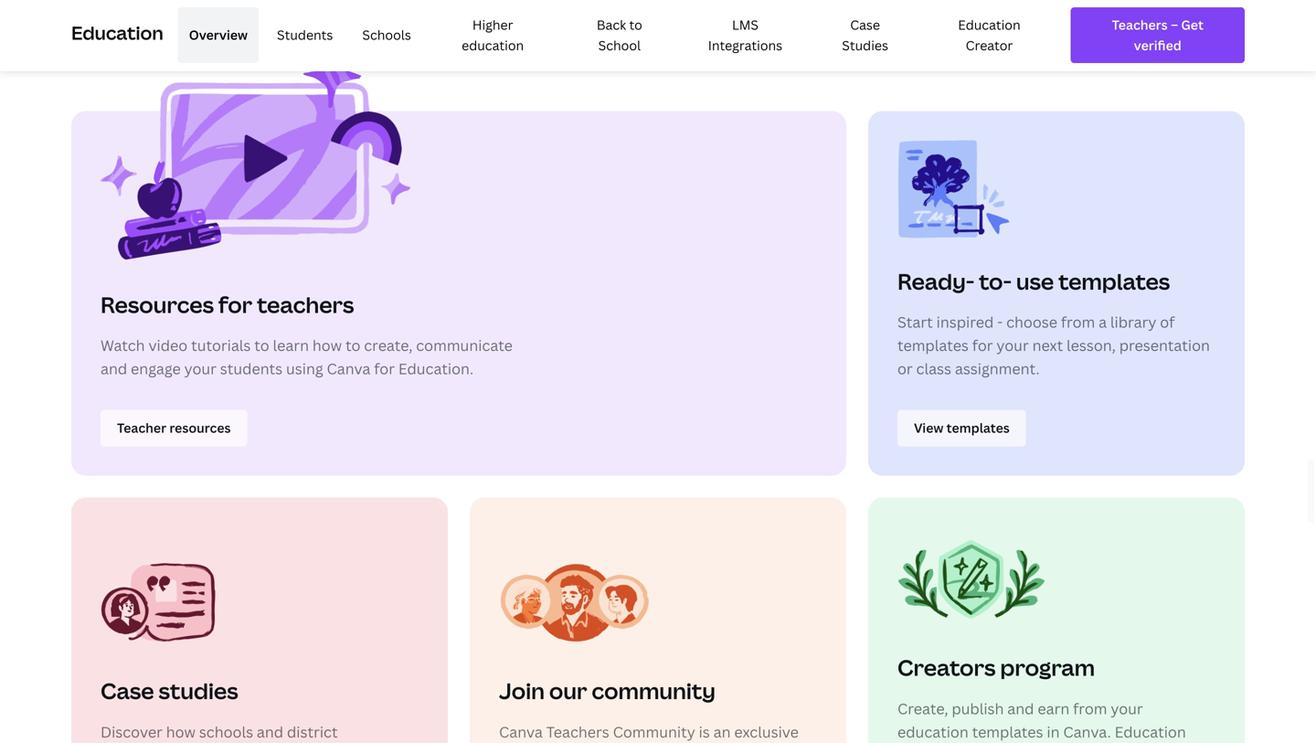Task type: describe. For each thing, give the bounding box(es) containing it.
students
[[277, 26, 333, 44]]

canva teachers community is an exclusive
[[499, 722, 803, 743]]

a
[[1099, 312, 1107, 332]]

education inside menu bar
[[462, 36, 524, 54]]

case for case studies
[[101, 676, 154, 706]]

your inside watch video tutorials to learn how to create, communicate and engage your students using canva for education.
[[184, 359, 217, 379]]

templates inside start inspired - choose from a library of templates for your next lesson, presentation or class assignment.
[[898, 336, 969, 355]]

view templates image
[[914, 418, 1010, 438]]

create,
[[364, 336, 413, 355]]

creators icon image
[[898, 527, 1073, 632]]

school
[[599, 36, 641, 54]]

back
[[597, 16, 627, 33]]

higher education link
[[430, 7, 556, 63]]

how inside discover how schools and district
[[166, 722, 196, 742]]

teacher resources image
[[117, 418, 231, 438]]

class
[[917, 359, 952, 379]]

learn
[[273, 336, 309, 355]]

resources
[[101, 290, 214, 320]]

in
[[1047, 722, 1060, 742]]

2 horizontal spatial templates
[[1059, 266, 1171, 296]]

education for education creator
[[959, 16, 1021, 33]]

lms integrations link
[[683, 7, 808, 63]]

using
[[286, 359, 323, 379]]

discover
[[101, 722, 163, 742]]

community
[[592, 676, 716, 706]]

join
[[499, 676, 545, 706]]

ready- to- use templates
[[898, 266, 1171, 296]]

create,
[[898, 699, 949, 719]]

students link
[[266, 7, 344, 63]]

from for program
[[1074, 699, 1108, 719]]

-
[[998, 312, 1003, 332]]

earn
[[1038, 699, 1070, 719]]

teachers – get verified image
[[1088, 15, 1229, 56]]

studies
[[842, 36, 889, 54]]

integrations
[[709, 36, 783, 54]]

start inspired - choose from a library of templates for your next lesson, presentation or class assignment.
[[898, 312, 1211, 379]]

0 horizontal spatial to
[[254, 336, 269, 355]]

education for education
[[71, 20, 163, 45]]

teachers
[[257, 290, 354, 320]]

how inside watch video tutorials to learn how to create, communicate and engage your students using canva for education.
[[313, 336, 342, 355]]

back to school link
[[564, 7, 676, 63]]

schools link
[[352, 7, 422, 63]]

higher
[[473, 16, 513, 33]]

video
[[149, 336, 188, 355]]

back to school
[[597, 16, 643, 54]]

resources icon image
[[101, 45, 411, 260]]

library
[[1111, 312, 1157, 332]]

schools
[[362, 26, 411, 44]]

creators program
[[898, 653, 1096, 683]]

from for to-
[[1062, 312, 1096, 332]]

overview link
[[178, 7, 259, 63]]

canva inside canva teachers community is an exclusive
[[499, 722, 543, 742]]

engage
[[131, 359, 181, 379]]

0 horizontal spatial for
[[218, 290, 253, 320]]

case studies icon image
[[101, 550, 276, 655]]

community
[[613, 722, 696, 742]]

studies
[[159, 676, 238, 706]]

1 horizontal spatial to
[[346, 336, 361, 355]]

your inside 'create, publish and earn from your education templates in canva. educatio'
[[1111, 699, 1144, 719]]

an
[[714, 722, 731, 742]]

or
[[898, 359, 913, 379]]

education creator link
[[923, 7, 1057, 63]]

lms integrations
[[709, 16, 783, 54]]

and inside 'create, publish and earn from your education templates in canva. educatio'
[[1008, 699, 1035, 719]]

case studies link
[[815, 7, 916, 63]]

choose
[[1007, 312, 1058, 332]]

education.
[[399, 359, 474, 379]]

education creator
[[959, 16, 1021, 54]]

students
[[220, 359, 283, 379]]

use
[[1017, 266, 1055, 296]]

and inside discover how schools and district
[[257, 722, 284, 742]]

district
[[287, 722, 338, 742]]



Task type: vqa. For each thing, say whether or not it's contained in the screenshot.
your to the middle
yes



Task type: locate. For each thing, give the bounding box(es) containing it.
and left earn
[[1008, 699, 1035, 719]]

communicate
[[416, 336, 513, 355]]

templates up class
[[898, 336, 969, 355]]

templates up the a
[[1059, 266, 1171, 296]]

0 vertical spatial from
[[1062, 312, 1096, 332]]

and down watch
[[101, 359, 127, 379]]

ready-
[[898, 266, 975, 296]]

and left "district"
[[257, 722, 284, 742]]

templates
[[1059, 266, 1171, 296], [898, 336, 969, 355], [973, 722, 1044, 742]]

0 horizontal spatial canva
[[327, 359, 371, 379]]

1 vertical spatial from
[[1074, 699, 1108, 719]]

canva right using
[[327, 359, 371, 379]]

1 horizontal spatial and
[[257, 722, 284, 742]]

for up 'assignment.'
[[973, 336, 994, 355]]

1 horizontal spatial for
[[374, 359, 395, 379]]

2 vertical spatial and
[[257, 722, 284, 742]]

watch video tutorials to learn how to create, communicate and engage your students using canva for education.
[[101, 336, 513, 379]]

case inside case studies
[[851, 16, 881, 33]]

0 vertical spatial how
[[313, 336, 342, 355]]

1 horizontal spatial how
[[313, 336, 342, 355]]

to up students
[[254, 336, 269, 355]]

exclusive
[[735, 722, 799, 742]]

templates inside 'create, publish and earn from your education templates in canva. educatio'
[[973, 722, 1044, 742]]

from up canva.
[[1074, 699, 1108, 719]]

case studies
[[842, 16, 889, 54]]

canva down the join
[[499, 722, 543, 742]]

schools
[[199, 722, 253, 742]]

case studies
[[101, 676, 238, 706]]

0 horizontal spatial and
[[101, 359, 127, 379]]

from inside 'create, publish and earn from your education templates in canva. educatio'
[[1074, 699, 1108, 719]]

next
[[1033, 336, 1064, 355]]

0 vertical spatial for
[[218, 290, 253, 320]]

0 vertical spatial templates
[[1059, 266, 1171, 296]]

creator
[[966, 36, 1013, 54]]

0 vertical spatial and
[[101, 359, 127, 379]]

overview
[[189, 26, 248, 44]]

0 horizontal spatial how
[[166, 722, 196, 742]]

1 vertical spatial education
[[898, 722, 969, 742]]

1 vertical spatial and
[[1008, 699, 1035, 719]]

lms
[[732, 16, 759, 33]]

inspired
[[937, 312, 994, 332]]

0 vertical spatial education
[[462, 36, 524, 54]]

2 horizontal spatial for
[[973, 336, 994, 355]]

0 horizontal spatial education
[[462, 36, 524, 54]]

2 vertical spatial your
[[1111, 699, 1144, 719]]

case
[[851, 16, 881, 33], [101, 676, 154, 706]]

0 vertical spatial your
[[997, 336, 1029, 355]]

1 horizontal spatial canva
[[499, 722, 543, 742]]

2 horizontal spatial and
[[1008, 699, 1035, 719]]

your down -
[[997, 336, 1029, 355]]

join our community
[[499, 676, 716, 706]]

menu bar
[[171, 7, 1057, 63]]

case up studies
[[851, 16, 881, 33]]

lesson,
[[1067, 336, 1116, 355]]

start
[[898, 312, 933, 332]]

1 horizontal spatial your
[[997, 336, 1029, 355]]

templates down publish
[[973, 722, 1044, 742]]

education down create,
[[898, 722, 969, 742]]

from inside start inspired - choose from a library of templates for your next lesson, presentation or class assignment.
[[1062, 312, 1096, 332]]

from left the a
[[1062, 312, 1096, 332]]

resources for teachers
[[101, 290, 354, 320]]

education
[[462, 36, 524, 54], [898, 722, 969, 742]]

your
[[997, 336, 1029, 355], [184, 359, 217, 379], [1111, 699, 1144, 719]]

case for case studies
[[851, 16, 881, 33]]

2 horizontal spatial your
[[1111, 699, 1144, 719]]

and inside watch video tutorials to learn how to create, communicate and engage your students using canva for education.
[[101, 359, 127, 379]]

for inside start inspired - choose from a library of templates for your next lesson, presentation or class assignment.
[[973, 336, 994, 355]]

community icon image
[[499, 550, 674, 655]]

program
[[1001, 653, 1096, 683]]

education element
[[71, 0, 1246, 70]]

menu bar containing higher education
[[171, 7, 1057, 63]]

your up canva.
[[1111, 699, 1144, 719]]

education down "higher"
[[462, 36, 524, 54]]

for inside watch video tutorials to learn how to create, communicate and engage your students using canva for education.
[[374, 359, 395, 379]]

is
[[699, 722, 710, 742]]

from
[[1062, 312, 1096, 332], [1074, 699, 1108, 719]]

0 vertical spatial case
[[851, 16, 881, 33]]

2 horizontal spatial to
[[630, 16, 643, 33]]

for down create,
[[374, 359, 395, 379]]

higher education
[[462, 16, 524, 54]]

0 horizontal spatial templates
[[898, 336, 969, 355]]

canva
[[327, 359, 371, 379], [499, 722, 543, 742]]

1 vertical spatial your
[[184, 359, 217, 379]]

tutorials
[[191, 336, 251, 355]]

education
[[959, 16, 1021, 33], [71, 20, 163, 45]]

how up using
[[313, 336, 342, 355]]

1 horizontal spatial templates
[[973, 722, 1044, 742]]

canva inside watch video tutorials to learn how to create, communicate and engage your students using canva for education.
[[327, 359, 371, 379]]

your inside start inspired - choose from a library of templates for your next lesson, presentation or class assignment.
[[997, 336, 1029, 355]]

1 vertical spatial case
[[101, 676, 154, 706]]

publish
[[952, 699, 1004, 719]]

2 vertical spatial templates
[[973, 722, 1044, 742]]

our
[[550, 676, 588, 706]]

to-
[[979, 266, 1012, 296]]

watch
[[101, 336, 145, 355]]

to left create,
[[346, 336, 361, 355]]

1 vertical spatial how
[[166, 722, 196, 742]]

1 horizontal spatial education
[[898, 722, 969, 742]]

creators
[[898, 653, 996, 683]]

1 vertical spatial templates
[[898, 336, 969, 355]]

create, publish and earn from your education templates in canva. educatio
[[898, 699, 1187, 743]]

education inside menu bar
[[959, 16, 1021, 33]]

education inside 'create, publish and earn from your education templates in canva. educatio'
[[898, 722, 969, 742]]

canva.
[[1064, 722, 1112, 742]]

to
[[630, 16, 643, 33], [254, 336, 269, 355], [346, 336, 361, 355]]

teachers
[[547, 722, 610, 742]]

0 horizontal spatial education
[[71, 20, 163, 45]]

how
[[313, 336, 342, 355], [166, 722, 196, 742]]

menu bar inside education element
[[171, 7, 1057, 63]]

1 vertical spatial for
[[973, 336, 994, 355]]

templates icon image
[[898, 140, 1073, 245]]

discover how schools and district
[[101, 722, 418, 743]]

2 vertical spatial for
[[374, 359, 395, 379]]

presentation
[[1120, 336, 1211, 355]]

case up discover
[[101, 676, 154, 706]]

assignment.
[[955, 359, 1040, 379]]

to inside back to school
[[630, 16, 643, 33]]

0 horizontal spatial case
[[101, 676, 154, 706]]

and
[[101, 359, 127, 379], [1008, 699, 1035, 719], [257, 722, 284, 742]]

your down tutorials
[[184, 359, 217, 379]]

1 vertical spatial canva
[[499, 722, 543, 742]]

0 horizontal spatial your
[[184, 359, 217, 379]]

to right the back
[[630, 16, 643, 33]]

for up tutorials
[[218, 290, 253, 320]]

for
[[218, 290, 253, 320], [973, 336, 994, 355], [374, 359, 395, 379]]

0 vertical spatial canva
[[327, 359, 371, 379]]

how down the "case studies"
[[166, 722, 196, 742]]

1 horizontal spatial education
[[959, 16, 1021, 33]]

of
[[1161, 312, 1175, 332]]

1 horizontal spatial case
[[851, 16, 881, 33]]



